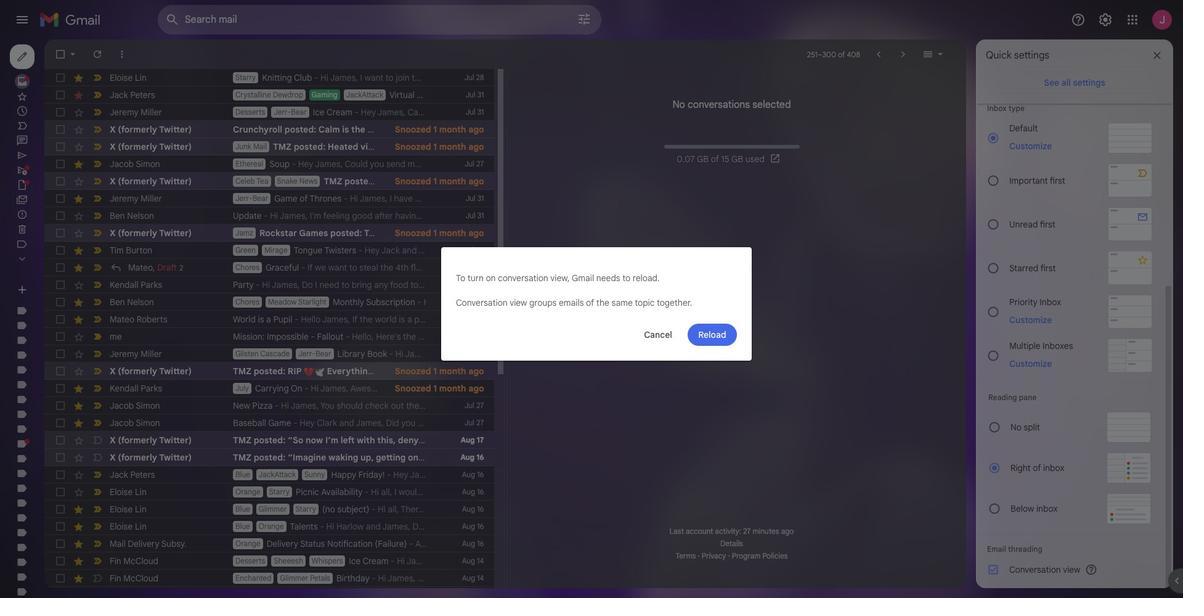 Task type: locate. For each thing, give the bounding box(es) containing it.
important according to google magic. switch
[[91, 331, 104, 343]]

27
[[477, 159, 484, 168], [477, 280, 484, 289], [477, 401, 484, 410], [477, 418, 484, 427], [744, 527, 751, 536]]

ice cream - up birthday -
[[349, 556, 397, 567]]

1 · from the left
[[698, 551, 700, 561]]

5 important according to google magic., sent only to me switch from the top
[[91, 227, 104, 239]]

x for not important, sent only to me switch corresponding to tmz posted: "imagine waking up, getting on facebook, and seeing this...
[[110, 452, 116, 463]]

2 jack peters from the top
[[110, 469, 155, 480]]

2 fin from the top
[[110, 573, 121, 584]]

1 vertical spatial ben
[[110, 297, 125, 308]]

reload.
[[633, 273, 660, 284]]

1 jul 28 from the top
[[465, 73, 484, 82]]

jerr-bear up 🕊 icon
[[299, 349, 331, 358]]

1 vertical spatial first
[[1041, 219, 1056, 230]]

1 vertical spatial kendall parks
[[110, 383, 162, 394]]

0 horizontal spatial and
[[467, 452, 482, 463]]

1 vertical spatial a
[[482, 435, 487, 446]]

2 vertical spatial bear
[[316, 349, 331, 358]]

snoozed for tmz posted: heated video footage shows the alleged racial profiling ...
[[395, 141, 431, 152]]

1 down ayaka)
[[434, 141, 437, 152]]

1 horizontal spatial her
[[590, 176, 604, 187]]

her left wor...
[[590, 176, 604, 187]]

2 ben from the top
[[110, 297, 125, 308]]

important according to google magic., sent only to me switch
[[91, 72, 104, 84], [91, 123, 104, 136], [91, 141, 104, 153], [91, 175, 104, 187], [91, 227, 104, 239], [91, 261, 104, 274], [91, 313, 104, 326], [91, 365, 104, 377], [91, 469, 104, 481], [91, 538, 104, 550]]

2 vertical spatial simon
[[136, 417, 160, 429]]

aug for orange delivery status notification (failure) -
[[462, 539, 476, 548]]

delivery
[[128, 538, 159, 549], [267, 538, 298, 549]]

0.07
[[677, 154, 695, 165]]

0 horizontal spatial jerr-
[[236, 194, 253, 203]]

need
[[320, 279, 340, 290]]

3 twitter) from the top
[[159, 176, 192, 187]]

ago for tenth "row"
[[469, 228, 484, 239]]

snoozed for rockstar games posted: today, we are proud to announce that — the te...
[[395, 228, 431, 239]]

email threading
[[988, 544, 1043, 554]]

cream for jerr-bear
[[327, 107, 353, 118]]

settings image
[[1099, 12, 1114, 27]]

posted: for "so
[[254, 435, 286, 446]]

unread first
[[1010, 219, 1056, 230]]

important first
[[1010, 175, 1066, 186]]

1 vertical spatial peters
[[130, 469, 155, 480]]

glimmer
[[259, 504, 287, 514], [280, 573, 308, 583]]

1 vertical spatial glimmer
[[280, 573, 308, 583]]

delivery for status
[[267, 538, 298, 549]]

2 vertical spatial game
[[268, 417, 291, 429]]

wife
[[462, 435, 480, 446]]

the inside alert dialog
[[597, 297, 610, 308]]

jack peters for virtual game night
[[110, 89, 155, 101]]

2 · from the left
[[729, 551, 730, 561]]

2 vertical spatial jerr-
[[299, 349, 316, 358]]

privacy link
[[702, 551, 727, 561]]

jul for 14th "row"
[[466, 297, 476, 306]]

chores down party
[[236, 297, 260, 306]]

0 vertical spatial jacob simon
[[110, 158, 160, 170]]

0 vertical spatial mateo
[[128, 262, 153, 273]]

4 twitter) from the top
[[159, 228, 192, 239]]

delivery left the subsy. on the bottom left
[[128, 538, 159, 549]]

0 vertical spatial blue
[[236, 470, 250, 479]]

5 month from the top
[[440, 366, 467, 377]]

1 x (formerly twitter) from the top
[[110, 124, 192, 135]]

1 important according to google magic., sent only to me switch from the top
[[91, 72, 104, 84]]

the right —
[[536, 228, 550, 239]]

6 important according to google magic., sent to my address switch from the top
[[91, 520, 104, 533]]

aug 16 for (no subject) -
[[462, 504, 484, 514]]

mateo roberts
[[110, 314, 168, 325]]

1 eloise from the top
[[110, 72, 133, 83]]

2 vertical spatial jacob simon
[[110, 417, 160, 429]]

3 eloise from the top
[[110, 504, 133, 515]]

jackattack left the virtual
[[346, 90, 383, 99]]

1 row from the top
[[44, 69, 494, 86]]

0 vertical spatial bear
[[291, 107, 307, 117]]

6
[[480, 263, 484, 272]]

1 vertical spatial jerr-bear
[[299, 349, 331, 358]]

cream up calm
[[327, 107, 353, 118]]

nelson up mateo roberts
[[127, 297, 154, 308]]

proud
[[424, 228, 449, 239]]

delivery for subsy.
[[128, 538, 159, 549]]

to right "proud"
[[451, 228, 460, 239]]

a
[[266, 314, 271, 325], [482, 435, 487, 446]]

and right lid
[[545, 176, 561, 187]]

ago for fifth "row" from the top
[[469, 141, 484, 152]]

1 vertical spatial ice cream -
[[349, 556, 397, 567]]

important according to google magic., sent only to me switch for -
[[91, 313, 104, 326]]

5 twitter) from the top
[[159, 366, 192, 377]]

2 vertical spatial jacob
[[110, 417, 134, 429]]

2 vertical spatial miller
[[141, 348, 162, 359]]

important according to google magic., sent to my address switch for talents -
[[91, 520, 104, 533]]

27 inside last account activity: 27 minutes ago details terms · privacy · program policies
[[744, 527, 751, 536]]

snoozed up junk mail tmz posted: heated video footage shows the alleged racial profiling ...
[[395, 124, 431, 135]]

jeremy miller for library
[[110, 348, 162, 359]]

jerr- up 💔 image
[[299, 349, 316, 358]]

- up heated
[[355, 107, 359, 118]]

1 vertical spatial jul 28
[[465, 245, 484, 255]]

1 simon from the top
[[136, 158, 160, 170]]

first for starred first
[[1041, 262, 1057, 273]]

jul 31 down sunday?
[[466, 297, 484, 306]]

blue for (no subject) -
[[236, 504, 250, 514]]

found
[[563, 176, 588, 187]]

jerr- inside jerr-bear game of thrones -
[[236, 194, 253, 203]]

aug for happy friday! -
[[462, 470, 476, 479]]

5 31 from the top
[[478, 297, 484, 306]]

jeremy for library
[[110, 348, 139, 359]]

subscription
[[366, 297, 416, 308]]

to inside alert dialog
[[623, 273, 631, 284]]

month up shows
[[440, 124, 467, 135]]

4 eloise lin from the top
[[110, 521, 147, 532]]

💔 image
[[304, 367, 314, 377]]

0 vertical spatial ben nelson
[[110, 210, 154, 221]]

0 vertical spatial a
[[266, 314, 271, 325]]

junk
[[236, 142, 251, 151]]

important mainly because it was sent directly to you., sent only to me switch
[[91, 106, 104, 118], [91, 158, 104, 170], [91, 192, 104, 205], [91, 210, 104, 222], [91, 279, 104, 291], [91, 296, 104, 308], [91, 348, 104, 360], [91, 382, 104, 395], [91, 400, 104, 412], [91, 555, 104, 567]]

status
[[300, 538, 325, 549]]

game down snake on the top left of page
[[275, 193, 298, 204]]

party
[[436, 279, 457, 290]]

jerr-bear down dewdrop on the left
[[274, 107, 307, 117]]

threading
[[1009, 544, 1043, 554]]

jack peters
[[110, 89, 155, 101], [110, 469, 155, 480]]

0 vertical spatial miller
[[141, 107, 162, 118]]

0 vertical spatial not important, sent only to me switch
[[91, 434, 104, 446]]

17 row from the top
[[44, 345, 494, 363]]

month right know:
[[440, 366, 467, 377]]

miller for library
[[141, 348, 162, 359]]

no conversations selected
[[673, 99, 791, 111]]

1 vertical spatial inbox
[[1037, 503, 1058, 514]]

knitting
[[262, 72, 292, 83]]

mission: impossible - fallout -
[[233, 331, 352, 342]]

x for rockstar games posted: today, we are proud to announce that — the te... important according to google magic., sent only to me switch
[[110, 228, 116, 239]]

1 vertical spatial 28
[[476, 245, 484, 255]]

no
[[673, 99, 686, 111], [1011, 422, 1022, 433]]

2 peters from the top
[[130, 469, 155, 480]]

to
[[451, 228, 460, 239], [623, 273, 631, 284], [342, 279, 350, 290], [411, 279, 419, 290]]

3 jul 27 from the top
[[465, 401, 484, 410]]

peters
[[130, 89, 155, 101], [130, 469, 155, 480]]

0 horizontal spatial bear
[[253, 194, 268, 203]]

waking
[[329, 452, 358, 463]]

1 horizontal spatial a
[[482, 435, 487, 446]]

snoozed down know:
[[395, 383, 431, 394]]

7 x (formerly twitter) from the top
[[110, 452, 192, 463]]

no left split at the right bottom of the page
[[1011, 422, 1022, 433]]

- right the pizza
[[275, 400, 279, 411]]

1 vertical spatial fin
[[110, 573, 121, 584]]

bring
[[352, 279, 372, 290]]

her left toilet
[[493, 176, 507, 187]]

game up "so
[[268, 417, 291, 429]]

0 horizontal spatial her
[[493, 176, 507, 187]]

multiple
[[1010, 340, 1041, 351]]

2 parks from the top
[[141, 383, 162, 394]]

3 jul 31 from the top
[[466, 194, 484, 203]]

1 vertical spatial nelson
[[127, 297, 154, 308]]

31 for monthly subscription
[[478, 297, 484, 306]]

mateo up me
[[110, 314, 134, 325]]

1 ben nelson from the top
[[110, 210, 154, 221]]

snoozed for tmz posted: an arizona woman opened her toilet lid and found her wor...
[[395, 176, 431, 187]]

orange left talents
[[259, 522, 284, 531]]

jul 31 up alleged
[[466, 107, 484, 117]]

2 not important, sent only to me switch from the top
[[91, 451, 104, 464]]

ben nelson for -
[[110, 210, 154, 221]]

snoozed 1 month ago for tmz posted: heated video footage shows the alleged racial profiling ...
[[395, 141, 484, 152]]

1 her from the left
[[493, 176, 507, 187]]

is
[[342, 124, 349, 135], [258, 314, 264, 325]]

posted: for calm
[[285, 124, 317, 135]]

ben nelson up "tim burton"
[[110, 210, 154, 221]]

3 miller from the top
[[141, 348, 162, 359]]

- down party - hi james, do i need to bring any food to the party on sunday? thanks, kendall
[[418, 297, 422, 308]]

ago for 18th "row"
[[469, 366, 484, 377]]

desserts for jerr-bear
[[236, 107, 265, 117]]

5 snoozed 1 month ago from the top
[[395, 366, 484, 377]]

and down aug 17
[[467, 452, 482, 463]]

2 mccloud from the top
[[124, 573, 158, 584]]

2 horizontal spatial starry
[[296, 504, 316, 514]]

9 row from the top
[[44, 207, 494, 224]]

2 vertical spatial not important, sent only to me switch
[[91, 572, 104, 585]]

of left 15
[[711, 154, 720, 165]]

x for 2nd important according to google magic., sent only to me switch
[[110, 124, 116, 135]]

jacob simon
[[110, 158, 160, 170], [110, 400, 160, 411], [110, 417, 160, 429]]

2 vertical spatial jeremy miller
[[110, 348, 162, 359]]

aug for (no subject) -
[[462, 504, 476, 514]]

search mail image
[[162, 9, 184, 31]]

0 vertical spatial jack
[[110, 89, 128, 101]]

4 important mainly because it was sent directly to you., sent only to me switch from the top
[[91, 210, 104, 222]]

alert dialog
[[442, 247, 752, 361]]

27 for party - hi james, do i need to bring any food to the party on sunday? thanks, kendall
[[477, 280, 484, 289]]

- right the on in the bottom of the page
[[305, 383, 309, 394]]

3 jacob from the top
[[110, 417, 134, 429]]

navigation
[[0, 39, 148, 598]]

0.07 gb of 15 gb used
[[677, 154, 765, 165]]

important according to google magic., sent to my address switch
[[91, 89, 104, 101], [91, 244, 104, 257], [91, 417, 104, 429], [91, 486, 104, 498], [91, 503, 104, 516], [91, 520, 104, 533]]

gb right 0.07
[[697, 154, 709, 165]]

jackattack down "imagine
[[259, 470, 296, 479]]

snoozed right today,
[[395, 228, 431, 239]]

jul for 19th "row" from the bottom of the no conversations selected main content
[[465, 280, 475, 289]]

jeremy for jerr-
[[110, 193, 139, 204]]

carrying
[[255, 383, 289, 394]]

31 right night
[[478, 90, 484, 99]]

1 vertical spatial blue
[[236, 504, 250, 514]]

- left the fallout
[[311, 331, 315, 342]]

31 for ice cream
[[478, 107, 484, 117]]

1 vertical spatial inbox
[[1040, 296, 1062, 307]]

- right club
[[314, 72, 318, 83]]

22 row from the top
[[44, 432, 527, 449]]

jul 31 up announce
[[466, 211, 484, 220]]

1 vertical spatial mccloud
[[124, 573, 158, 584]]

with
[[357, 435, 375, 446]]

desserts
[[236, 107, 265, 117], [236, 556, 265, 565]]

1 vertical spatial jack
[[110, 469, 128, 480]]

jul
[[465, 73, 474, 82], [466, 90, 476, 99], [466, 107, 476, 117], [465, 159, 475, 168], [466, 194, 476, 203], [466, 211, 476, 220], [465, 245, 474, 255], [465, 280, 475, 289], [466, 297, 476, 306], [465, 401, 475, 410], [465, 418, 475, 427]]

6 month from the top
[[440, 383, 467, 394]]

baseball
[[233, 417, 266, 429]]

4 important according to google magic., sent only to me switch from the top
[[91, 175, 104, 187]]

6 important mainly because it was sent directly to you., sent only to me switch from the top
[[91, 296, 104, 308]]

1 up my
[[434, 383, 437, 394]]

2 desserts from the top
[[236, 556, 265, 565]]

no left conversations
[[673, 99, 686, 111]]

ice up crunchyroll posted: calm is the water
[[313, 107, 325, 118]]

0 vertical spatial ben
[[110, 210, 125, 221]]

14
[[477, 556, 484, 565], [477, 573, 484, 583]]

ben up tim
[[110, 210, 125, 221]]

4 snoozed from the top
[[395, 228, 431, 239]]

aug 16 for picnic availability -
[[462, 487, 484, 496]]

1 horizontal spatial and
[[545, 176, 561, 187]]

1 vertical spatial jacob simon
[[110, 400, 160, 411]]

0 vertical spatial jacob
[[110, 158, 134, 170]]

0 vertical spatial desserts
[[236, 107, 265, 117]]

reading pane
[[989, 393, 1037, 402]]

on down deny
[[408, 452, 419, 463]]

first right important
[[1051, 175, 1066, 186]]

0 vertical spatial cream
[[327, 107, 353, 118]]

2 lin from the top
[[135, 487, 147, 498]]

31 for virtual game night
[[478, 90, 484, 99]]

first right starred
[[1041, 262, 1057, 273]]

month right are
[[440, 228, 467, 239]]

simon
[[136, 158, 160, 170], [136, 400, 160, 411], [136, 417, 160, 429]]

month down shows
[[440, 176, 467, 187]]

0 vertical spatial first
[[1051, 175, 1066, 186]]

mateo for mateo , draft 2
[[128, 262, 153, 273]]

None search field
[[158, 5, 602, 35]]

1 vertical spatial cream
[[363, 556, 389, 567]]

1 28 from the top
[[476, 73, 484, 82]]

1 fin from the top
[[110, 556, 121, 567]]

no inside no conversations selected main content
[[673, 99, 686, 111]]

ethereal soup -
[[236, 158, 298, 170]]

1 vertical spatial bear
[[253, 194, 268, 203]]

snoozed 1 month ago for rockstar games posted: today, we are proud to announce that — the te...
[[395, 228, 484, 239]]

1 vertical spatial 14
[[477, 573, 484, 583]]

month for tmz posted: heated video footage shows the alleged racial profiling ...
[[440, 141, 467, 152]]

1 horizontal spatial jerr-
[[274, 107, 291, 117]]

2 jul 31 from the top
[[466, 107, 484, 117]]

month for carrying on
[[440, 383, 467, 394]]

0 horizontal spatial ·
[[698, 551, 700, 561]]

subsy.
[[161, 538, 187, 549]]

green
[[236, 245, 256, 255]]

eloise for talents
[[110, 521, 133, 532]]

jerr- down celeb
[[236, 194, 253, 203]]

mateo , draft 2
[[128, 262, 183, 273]]

parks for third the 'important mainly because it was sent directly to you., sent only to me' switch from the bottom
[[141, 383, 162, 394]]

31 for game of thrones
[[478, 194, 484, 203]]

- right update
[[264, 210, 268, 221]]

- down "happy friday! -"
[[365, 487, 369, 498]]

rockstar
[[260, 228, 297, 239]]

0 vertical spatial we
[[394, 228, 406, 239]]

18 row from the top
[[44, 363, 494, 380]]

minutes
[[753, 527, 780, 536]]

4 x from the top
[[110, 228, 116, 239]]

6 1 from the top
[[434, 383, 437, 394]]

tmz posted: "imagine waking up, getting on facebook, and seeing this...
[[233, 452, 538, 463]]

tmz posted: rip
[[233, 366, 304, 377]]

0 vertical spatial jeremy miller
[[110, 107, 162, 118]]

library book -
[[338, 348, 396, 359]]

jul 31 for monthly subscription
[[466, 297, 484, 306]]

eloise for starry
[[110, 72, 133, 83]]

1 vertical spatial simon
[[136, 400, 160, 411]]

profiling
[[525, 141, 560, 152]]

0 vertical spatial aug 14
[[462, 556, 484, 565]]

default
[[1010, 123, 1039, 134]]

1 vertical spatial desserts
[[236, 556, 265, 565]]

2 nelson from the top
[[127, 297, 154, 308]]

- right (failure)
[[409, 538, 413, 549]]

1 right know:
[[434, 366, 437, 377]]

snoozed 1 month ago for tmz posted: an arizona woman opened her toilet lid and found her wor...
[[395, 176, 484, 187]]

snoozed down (via
[[395, 141, 431, 152]]

first right unread
[[1041, 219, 1056, 230]]

fo...
[[510, 435, 527, 446]]

jacob for baseball game -
[[110, 417, 134, 429]]

0 vertical spatial ice cream -
[[313, 107, 361, 118]]

1 jul 31 from the top
[[466, 90, 484, 99]]

aug 16 for happy friday! -
[[462, 470, 484, 479]]

mccloud
[[124, 556, 158, 567], [124, 573, 158, 584]]

31 down sunday?
[[478, 297, 484, 306]]

8 important mainly because it was sent directly to you., sent only to me switch from the top
[[91, 382, 104, 395]]

glimmer down sheeesh
[[280, 573, 308, 583]]

program
[[732, 551, 761, 561]]

1 x from the top
[[110, 124, 116, 135]]

0 vertical spatial mccloud
[[124, 556, 158, 567]]

last account activity: 27 minutes ago details terms · privacy · program policies
[[670, 527, 794, 561]]

2 ben nelson from the top
[[110, 297, 154, 308]]

and
[[545, 176, 561, 187], [467, 452, 482, 463]]

0 horizontal spatial delivery
[[128, 538, 159, 549]]

jul 31 right night
[[466, 90, 484, 99]]

0 vertical spatial fin
[[110, 556, 121, 567]]

16 for talents -
[[477, 522, 484, 531]]

3 important according to google magic., sent only to me switch from the top
[[91, 141, 104, 153]]

we down book
[[375, 366, 387, 377]]

desserts down crystalline
[[236, 107, 265, 117]]

2 delivery from the left
[[267, 538, 298, 549]]

2 31 from the top
[[478, 107, 484, 117]]

thanks,
[[507, 279, 537, 290]]

chores for chores graceful -
[[236, 263, 260, 272]]

type
[[1009, 104, 1025, 113]]

1 right arizona
[[434, 176, 437, 187]]

3 1 from the top
[[434, 176, 437, 187]]

1 horizontal spatial on
[[459, 279, 469, 290]]

4 jul 27 from the top
[[465, 418, 484, 427]]

jul 28
[[465, 73, 484, 82], [465, 245, 484, 255]]

snake
[[277, 176, 298, 186]]

a left pupil
[[266, 314, 271, 325]]

racial
[[499, 141, 523, 152]]

ice cream -
[[313, 107, 361, 118], [349, 556, 397, 567]]

starry
[[236, 73, 256, 82], [269, 487, 290, 496], [296, 504, 316, 514]]

ago for 25th "row" from the bottom of the no conversations selected main content
[[469, 176, 484, 187]]

ice cream - up calm
[[313, 107, 361, 118]]

mail inside junk mail tmz posted: heated video footage shows the alleged racial profiling ...
[[253, 142, 267, 151]]

kendall parks down me
[[110, 383, 162, 394]]

seeing
[[485, 452, 512, 463]]

the left water
[[351, 124, 366, 135]]

25 row from the top
[[44, 483, 494, 501]]

1 mccloud from the top
[[124, 556, 158, 567]]

jul 31 for game of thrones
[[466, 194, 484, 203]]

eloise for picnic
[[110, 487, 133, 498]]

2 snoozed from the top
[[395, 141, 431, 152]]

july
[[236, 384, 249, 393]]

on right party
[[459, 279, 469, 290]]

0 vertical spatial starry
[[236, 73, 256, 82]]

2 kendall parks from the top
[[110, 383, 162, 394]]

desserts up enchanted
[[236, 556, 265, 565]]

game for -
[[268, 417, 291, 429]]

3 eloise lin from the top
[[110, 504, 147, 515]]

month for rockstar games posted: today, we are proud to announce that — the te...
[[440, 228, 467, 239]]

games
[[299, 228, 328, 239]]

3 blue from the top
[[236, 522, 250, 531]]

orange up enchanted
[[236, 539, 261, 548]]

1 horizontal spatial no
[[1011, 422, 1022, 433]]

6 (formerly from the top
[[118, 435, 157, 446]]

on right turn
[[486, 273, 496, 284]]

unread
[[1010, 219, 1039, 230]]

ago for 28th "row" from the bottom
[[469, 124, 484, 135]]

0 horizontal spatial gb
[[697, 154, 709, 165]]

6 snoozed from the top
[[395, 383, 431, 394]]

- up do
[[301, 262, 305, 273]]

no for no split
[[1011, 422, 1022, 433]]

1 vertical spatial jacob
[[110, 400, 134, 411]]

1 horizontal spatial ice
[[349, 556, 361, 567]]

know:
[[390, 366, 415, 377]]

0 vertical spatial game
[[417, 89, 440, 101]]

ice cream - for jerr-bear
[[313, 107, 361, 118]]

1 horizontal spatial starry
[[269, 487, 290, 496]]

month up dying
[[440, 383, 467, 394]]

1 desserts from the top
[[236, 107, 265, 117]]

ben for -
[[110, 210, 125, 221]]

x for not important, sent only to me switch associated with tmz posted: "so now i'm left with this, deny my dying wife a wish fo...
[[110, 435, 116, 446]]

6 snoozed 1 month ago from the top
[[395, 383, 484, 394]]

twitter) for 2nd important according to google magic., sent only to me switch
[[159, 124, 192, 135]]

- right pupil
[[295, 314, 299, 325]]

2 vertical spatial blue
[[236, 522, 250, 531]]

1 vertical spatial not important, sent only to me switch
[[91, 451, 104, 464]]

1 vertical spatial jeremy
[[110, 193, 139, 204]]

conversation view groups emails of the same topic together.
[[456, 297, 693, 308]]

terms
[[676, 551, 696, 561]]

2 jacob simon from the top
[[110, 400, 160, 411]]

31 up alleged
[[478, 107, 484, 117]]

row
[[44, 69, 494, 86], [44, 86, 494, 104], [44, 104, 494, 121], [44, 121, 494, 138], [44, 138, 570, 155], [44, 155, 494, 173], [44, 173, 629, 190], [44, 190, 494, 207], [44, 207, 494, 224], [44, 224, 568, 242], [44, 242, 494, 259], [44, 259, 494, 276], [44, 276, 568, 294], [44, 294, 494, 311], [44, 311, 494, 328], [44, 328, 494, 345], [44, 345, 494, 363], [44, 363, 494, 380], [44, 380, 494, 397], [44, 397, 494, 414], [44, 414, 494, 432], [44, 432, 527, 449], [44, 449, 538, 466], [44, 466, 494, 483], [44, 483, 494, 501], [44, 501, 494, 518], [44, 518, 494, 535], [44, 535, 494, 553], [44, 553, 494, 570], [44, 570, 494, 587], [44, 587, 494, 598]]

0 vertical spatial glimmer
[[259, 504, 287, 514]]

snoozed right an at the top left of the page
[[395, 176, 431, 187]]

ice for jerr-bear
[[313, 107, 325, 118]]

1 vertical spatial mail
[[110, 538, 126, 549]]

first
[[1051, 175, 1066, 186], [1041, 219, 1056, 230], [1041, 262, 1057, 273]]

cell
[[450, 348, 494, 360]]

happy friday! -
[[331, 469, 393, 480]]

chores inside chores graceful -
[[236, 263, 260, 272]]

0 vertical spatial parks
[[141, 279, 162, 290]]

cream down (failure)
[[363, 556, 389, 567]]

orange left picnic
[[236, 487, 261, 496]]

1 important according to google magic., sent to my address switch from the top
[[91, 89, 104, 101]]

kendall parks for third the 'important mainly because it was sent directly to you., sent only to me' switch from the bottom
[[110, 383, 162, 394]]

kendall down me
[[110, 383, 139, 394]]

1 lin from the top
[[135, 72, 147, 83]]

row containing me
[[44, 328, 494, 345]]

1 blue from the top
[[236, 470, 250, 479]]

0 vertical spatial inbox
[[988, 104, 1007, 113]]

jul 27 for baseball game -
[[465, 418, 484, 427]]

aug 16
[[461, 453, 484, 462], [462, 470, 484, 479], [462, 487, 484, 496], [462, 504, 484, 514], [462, 522, 484, 531], [462, 539, 484, 548]]

bear down dewdrop on the left
[[291, 107, 307, 117]]

not important, sent only to me switch
[[91, 434, 104, 446], [91, 451, 104, 464], [91, 572, 104, 585]]

5 x from the top
[[110, 366, 116, 377]]

of down news
[[300, 193, 308, 204]]

- right the thrones
[[344, 193, 348, 204]]

2 jack from the top
[[110, 469, 128, 480]]

below inbox
[[1011, 503, 1058, 514]]

same
[[612, 297, 633, 308]]

1 vertical spatial jerr-
[[236, 194, 253, 203]]

3 x from the top
[[110, 176, 116, 187]]

jerr- down dewdrop on the left
[[274, 107, 291, 117]]

gb right 15
[[732, 154, 744, 165]]

0 horizontal spatial ice
[[313, 107, 325, 118]]

1 1 from the top
[[434, 124, 437, 135]]

1 vertical spatial ben nelson
[[110, 297, 154, 308]]

28
[[476, 73, 484, 82], [476, 245, 484, 255]]

1 right are
[[434, 228, 437, 239]]

0 vertical spatial jackattack
[[346, 90, 383, 99]]

up,
[[361, 452, 374, 463]]

1 not important, sent only to me switch from the top
[[91, 434, 104, 446]]

jerr- for ice cream
[[274, 107, 291, 117]]

· down details link
[[729, 551, 730, 561]]

the left same
[[597, 297, 610, 308]]

16 for orange delivery status notification (failure) -
[[477, 539, 484, 548]]

inbox right the right
[[1044, 462, 1065, 474]]

not important, sent only to me switch for tmz posted: "so now i'm left with this, deny my dying wife a wish fo...
[[91, 434, 104, 446]]

ben up mateo roberts
[[110, 297, 125, 308]]

nelson for -
[[127, 210, 154, 221]]

1 horizontal spatial is
[[342, 124, 349, 135]]

ago
[[469, 124, 484, 135], [469, 141, 484, 152], [469, 176, 484, 187], [469, 228, 484, 239], [469, 366, 484, 377], [469, 383, 484, 394], [782, 527, 794, 536]]

1 horizontal spatial jackattack
[[346, 90, 383, 99]]

1 vertical spatial we
[[375, 366, 387, 377]]

mateo for mateo roberts
[[110, 314, 134, 325]]

world is a pupil -
[[233, 314, 301, 325]]

1 nelson from the top
[[127, 210, 154, 221]]

ago for 19th "row"
[[469, 383, 484, 394]]

6 row from the top
[[44, 155, 494, 173]]

glimmer up sheeesh
[[259, 504, 287, 514]]

starry down picnic
[[296, 504, 316, 514]]

5 x (formerly twitter) from the top
[[110, 366, 192, 377]]

0 vertical spatial no
[[673, 99, 686, 111]]

a right the wife
[[482, 435, 487, 446]]

3 31 from the top
[[478, 194, 484, 203]]

2 vertical spatial first
[[1041, 262, 1057, 273]]



Task type: vqa. For each thing, say whether or not it's contained in the screenshot.


Task type: describe. For each thing, give the bounding box(es) containing it.
jeremy miller for jerr-
[[110, 193, 162, 204]]

water
[[368, 124, 392, 135]]

important according to google magic., sent to my address switch for tongue twisters -
[[91, 244, 104, 257]]

reload button
[[688, 324, 737, 346]]

eloise for (no
[[110, 504, 133, 515]]

ben for monthly subscription
[[110, 297, 125, 308]]

- right the fallout
[[346, 331, 350, 342]]

jerr-bear game of thrones -
[[236, 193, 350, 204]]

x (formerly twitter) for not important, sent only to me switch associated with tmz posted: "so now i'm left with this, deny my dying wife a wish fo...
[[110, 435, 192, 446]]

tim burton
[[110, 245, 152, 256]]

first for unread first
[[1041, 219, 1056, 230]]

month for tmz posted: an arizona woman opened her toilet lid and found her wor...
[[440, 176, 467, 187]]

gmail
[[572, 273, 595, 284]]

29 row from the top
[[44, 553, 494, 570]]

aug for chores graceful -
[[465, 263, 478, 272]]

1 snoozed 1 month ago from the top
[[395, 124, 484, 135]]

x for important according to google magic., sent only to me switch associated with tmz posted: an arizona woman opened her toilet lid and found her wor...
[[110, 176, 116, 187]]

aug for picnic availability -
[[462, 487, 476, 496]]

2 fin mccloud from the top
[[110, 573, 158, 584]]

bear for library book -
[[316, 349, 331, 358]]

27 row from the top
[[44, 518, 494, 535]]

birthday
[[337, 573, 370, 584]]

availability
[[321, 487, 363, 498]]

- right book
[[390, 348, 394, 359]]

jul for 8th "row" from the top of the no conversations selected main content
[[466, 194, 476, 203]]

0 horizontal spatial inbox
[[988, 104, 1007, 113]]

2 14 from the top
[[477, 573, 484, 583]]

jul for 26th "row" from the bottom of the no conversations selected main content
[[465, 159, 475, 168]]

simon for baseball
[[136, 417, 160, 429]]

are
[[408, 228, 422, 239]]

alert dialog containing to turn on conversation view, gmail needs to reload.
[[442, 247, 752, 361]]

16 for picnic availability -
[[477, 487, 484, 496]]

row containing mateo roberts
[[44, 311, 494, 328]]

0 horizontal spatial on
[[408, 452, 419, 463]]

snoozed 1 month ago for carrying on
[[395, 383, 484, 394]]

first for important first
[[1051, 175, 1066, 186]]

news
[[300, 176, 318, 186]]

inboxes
[[1043, 340, 1074, 351]]

13 row from the top
[[44, 276, 568, 294]]

mission:
[[233, 331, 265, 342]]

mail delivery subsy.
[[110, 538, 187, 549]]

7 important mainly because it was sent directly to you., sent only to me switch from the top
[[91, 348, 104, 360]]

2 important according to google magic., sent only to me switch from the top
[[91, 123, 104, 136]]

split
[[1025, 422, 1041, 433]]

jeremy for ice
[[110, 107, 139, 118]]

inbox type element
[[988, 104, 1153, 113]]

kendall for 19th "row"
[[110, 383, 139, 394]]

- right the soup on the top left
[[292, 158, 296, 170]]

row containing mail delivery subsy.
[[44, 535, 494, 553]]

x for tmz posted: heated video footage shows the alleged racial profiling ...'s important according to google magic., sent only to me switch
[[110, 141, 116, 152]]

jul for 3rd "row"
[[466, 107, 476, 117]]

chores graceful -
[[236, 262, 308, 273]]

jerr-bear for ice
[[274, 107, 307, 117]]

3 not important, sent only to me switch from the top
[[91, 572, 104, 585]]

5 row from the top
[[44, 138, 570, 155]]

5 1 from the top
[[434, 366, 437, 377]]

email threading element
[[988, 544, 1153, 554]]

1 fin mccloud from the top
[[110, 556, 158, 567]]

mirage
[[265, 245, 288, 255]]

21 row from the top
[[44, 414, 494, 432]]

today,
[[364, 228, 392, 239]]

jack peters for happy friday!
[[110, 469, 155, 480]]

0 horizontal spatial mail
[[110, 538, 126, 549]]

sunny
[[305, 470, 325, 479]]

0 vertical spatial and
[[545, 176, 561, 187]]

priority
[[1010, 296, 1038, 307]]

reload
[[699, 329, 727, 340]]

i'm
[[326, 435, 339, 446]]

groups
[[530, 297, 557, 308]]

virtual game night
[[390, 89, 463, 101]]

cascade
[[261, 349, 290, 358]]

3 row from the top
[[44, 104, 494, 121]]

5 (formerly from the top
[[118, 366, 157, 377]]

7 row from the top
[[44, 173, 629, 190]]

1 month from the top
[[440, 124, 467, 135]]

...
[[562, 141, 570, 152]]

no split
[[1011, 422, 1041, 433]]

2
[[179, 263, 183, 272]]

jul 27 for new pizza -
[[465, 401, 484, 410]]

policies
[[763, 551, 788, 561]]

inbox type
[[988, 104, 1025, 113]]

- right twisters
[[359, 245, 363, 256]]

program policies link
[[732, 551, 788, 561]]

celeb
[[236, 176, 255, 186]]

picnic availability -
[[296, 487, 371, 498]]

game for night
[[417, 89, 440, 101]]

3 important according to google magic., sent to my address switch from the top
[[91, 417, 104, 429]]

of right the right
[[1034, 462, 1042, 474]]

important according to google magic., sent only to me switch for delivery status notification (failure)
[[91, 538, 104, 550]]

9 important mainly because it was sent directly to you., sent only to me switch from the top
[[91, 400, 104, 412]]

view,
[[551, 273, 570, 284]]

starred first
[[1010, 262, 1057, 273]]

bear for ice cream -
[[291, 107, 307, 117]]

twitter) for not important, sent only to me switch corresponding to tmz posted: "imagine waking up, getting on facebook, and seeing this...
[[159, 452, 192, 463]]

- right subject)
[[372, 504, 376, 515]]

important according to google magic., sent only to me switch for knitting club
[[91, 72, 104, 84]]

3 important mainly because it was sent directly to you., sent only to me switch from the top
[[91, 192, 104, 205]]

2 (formerly from the top
[[118, 141, 157, 152]]

1 important mainly because it was sent directly to you., sent only to me switch from the top
[[91, 106, 104, 118]]

reading pane element
[[989, 393, 1152, 402]]

snoozed for carrying on
[[395, 383, 431, 394]]

24 row from the top
[[44, 466, 494, 483]]

4 row from the top
[[44, 121, 494, 138]]

important according to google magic., sent only to me switch for tmz posted: an arizona woman opened her toilet lid and found her wor...
[[91, 175, 104, 187]]

4 jul 31 from the top
[[466, 211, 484, 220]]

cell inside no conversations selected main content
[[450, 348, 494, 360]]

7 (formerly from the top
[[118, 452, 157, 463]]

0 vertical spatial orange
[[236, 487, 261, 496]]

ice for sheeesh
[[349, 556, 361, 567]]

james,
[[272, 279, 300, 290]]

x for eighth important according to google magic., sent only to me switch from the top
[[110, 366, 116, 377]]

x (formerly twitter) for eighth important according to google magic., sent only to me switch from the top
[[110, 366, 192, 377]]

jerr-bear for library
[[299, 349, 331, 358]]

twitter) for important according to google magic., sent only to me switch associated with tmz posted: an arizona woman opened her toilet lid and found her wor...
[[159, 176, 192, 187]]

advanced search options image
[[572, 7, 597, 31]]

do
[[302, 279, 313, 290]]

glimmer for glimmer petals
[[280, 573, 308, 583]]

starry knitting club -
[[236, 72, 321, 83]]

- up orange delivery status notification (failure) -
[[320, 521, 324, 532]]

tmz for tmz posted: an arizona woman opened her toilet lid and found her wor...
[[324, 176, 343, 187]]

twitter) for tmz posted: heated video footage shows the alleged racial profiling ...'s important according to google magic., sent only to me switch
[[159, 141, 192, 152]]

1 jacob simon from the top
[[110, 158, 160, 170]]

20 row from the top
[[44, 397, 494, 414]]

19 row from the top
[[44, 380, 494, 397]]

1 aug 14 from the top
[[462, 556, 484, 565]]

important according to google magic., sent only to me switch for rockstar games posted: today, we are proud to announce that — the te...
[[91, 227, 104, 239]]

4 31 from the top
[[478, 211, 484, 220]]

1 jul 27 from the top
[[465, 159, 484, 168]]

0 vertical spatial inbox
[[1044, 462, 1065, 474]]

quick settings
[[987, 49, 1050, 62]]

1 horizontal spatial we
[[394, 228, 406, 239]]

everything
[[327, 366, 373, 377]]

eloise lin for picnic
[[110, 487, 147, 498]]

tongue
[[294, 245, 323, 256]]

ben nelson for monthly subscription
[[110, 297, 154, 308]]

2 gb from the left
[[732, 154, 744, 165]]

kendall up groups
[[539, 279, 568, 290]]

conversation
[[456, 297, 508, 308]]

miller for ice
[[141, 107, 162, 118]]

jack for virtual game night
[[110, 89, 128, 101]]

nelson for monthly subscription
[[127, 297, 154, 308]]

simon for new
[[136, 400, 160, 411]]

eloise lin for starry
[[110, 72, 147, 83]]

0 horizontal spatial a
[[266, 314, 271, 325]]

fallout
[[317, 331, 344, 342]]

2 her from the left
[[590, 176, 604, 187]]

soup
[[270, 158, 290, 170]]

- down (failure)
[[391, 556, 395, 567]]

1 for carrying on
[[434, 383, 437, 394]]

eloise lin for talents
[[110, 521, 147, 532]]

3 (formerly from the top
[[118, 176, 157, 187]]

eloise lin for (no
[[110, 504, 147, 515]]

twitter) for eighth important according to google magic., sent only to me switch from the top
[[159, 366, 192, 377]]

8 important according to google magic., sent only to me switch from the top
[[91, 365, 104, 377]]

23 row from the top
[[44, 449, 538, 466]]

that
[[506, 228, 523, 239]]

15
[[722, 154, 730, 165]]

thrones
[[310, 193, 342, 204]]

cancel
[[644, 329, 673, 340]]

bear inside jerr-bear game of thrones -
[[253, 194, 268, 203]]

30 row from the top
[[44, 570, 494, 587]]

31 row from the top
[[44, 587, 494, 598]]

jack for happy friday!
[[110, 469, 128, 480]]

dewdrop
[[273, 90, 303, 99]]

2 vertical spatial starry
[[296, 504, 316, 514]]

crunchyroll
[[233, 124, 283, 135]]

posted: for rip
[[254, 366, 286, 377]]

tmz posted: "imagine waking up, getting on facebook, and seeing this... link
[[233, 451, 538, 464]]

birthday -
[[337, 573, 378, 584]]

heated
[[328, 141, 359, 152]]

pupil
[[273, 314, 293, 325]]

14 row from the top
[[44, 294, 494, 311]]

party
[[233, 279, 254, 290]]

27 for new pizza -
[[477, 401, 484, 410]]

1 vertical spatial jackattack
[[259, 470, 296, 479]]

x (formerly twitter) for not important, sent only to me switch corresponding to tmz posted: "imagine waking up, getting on facebook, and seeing this...
[[110, 452, 192, 463]]

dying
[[436, 435, 460, 446]]

🕊 image
[[314, 367, 325, 377]]

(via ayaka)
[[404, 124, 456, 135]]

jul for 21th "row" from the top of the no conversations selected main content
[[465, 418, 475, 427]]

my
[[421, 435, 434, 446]]

row containing mateo
[[44, 259, 494, 276]]

2 jul 28 from the top
[[465, 245, 484, 255]]

- right birthday
[[372, 573, 376, 584]]

tea
[[257, 176, 269, 186]]

1 14 from the top
[[477, 556, 484, 565]]

no conversations selected main content
[[44, 39, 967, 598]]

update
[[233, 210, 262, 221]]

quick settings element
[[987, 49, 1050, 72]]

10 row from the top
[[44, 224, 568, 242]]

the right shows
[[450, 141, 464, 152]]

"so
[[288, 435, 304, 446]]

aug 6
[[465, 263, 484, 272]]

to turn on conversation view, gmail needs to reload.
[[456, 273, 660, 284]]

kendall for 19th "row" from the bottom of the no conversations selected main content
[[110, 279, 139, 290]]

tmz for tmz posted: rip
[[233, 366, 252, 377]]

4 (formerly from the top
[[118, 228, 157, 239]]

of inside "row"
[[300, 193, 308, 204]]

1 for tmz posted: heated video footage shows the alleged racial profiling ...
[[434, 141, 437, 152]]

1 vertical spatial orange
[[259, 522, 284, 531]]

,
[[153, 262, 155, 273]]

multiple inboxes
[[1010, 340, 1074, 351]]

peters for happy friday!
[[130, 469, 155, 480]]

jul 27 for party - hi james, do i need to bring any food to the party on sunday? thanks, kendall
[[465, 280, 484, 289]]

- left hi
[[256, 279, 260, 290]]

whispers
[[312, 556, 343, 565]]

1 gb from the left
[[697, 154, 709, 165]]

ago inside last account activity: 27 minutes ago details terms · privacy · program policies
[[782, 527, 794, 536]]

2 important mainly because it was sent directly to you., sent only to me switch from the top
[[91, 158, 104, 170]]

17
[[477, 435, 484, 445]]

1 vertical spatial game
[[275, 193, 298, 204]]

blue for happy friday! -
[[236, 470, 250, 479]]

chores for chores
[[236, 297, 260, 306]]

1 snoozed from the top
[[395, 124, 431, 135]]

5 snoozed from the top
[[395, 366, 431, 377]]

5 important mainly because it was sent directly to you., sent only to me switch from the top
[[91, 279, 104, 291]]

1 (formerly from the top
[[118, 124, 157, 135]]

- down getting
[[387, 469, 391, 480]]

talents
[[290, 521, 318, 532]]

2 row from the top
[[44, 86, 494, 104]]

glimmer petals
[[280, 573, 331, 583]]

tmz for tmz posted: "imagine waking up, getting on facebook, and seeing this...
[[233, 452, 252, 463]]

club
[[294, 72, 312, 83]]

1 for rockstar games posted: today, we are proud to announce that — the te...
[[434, 228, 437, 239]]

- up "so
[[294, 417, 298, 429]]

pizza
[[252, 400, 273, 411]]

x (formerly twitter) for important according to google magic., sent only to me switch associated with tmz posted: an arizona woman opened her toilet lid and found her wor...
[[110, 176, 192, 187]]

toilet
[[509, 176, 531, 187]]

to right need
[[342, 279, 350, 290]]

no for no conversations selected
[[673, 99, 686, 111]]

1 horizontal spatial inbox
[[1040, 296, 1062, 307]]

food
[[390, 279, 409, 290]]

0 horizontal spatial we
[[375, 366, 387, 377]]

lin for talents
[[135, 521, 147, 532]]

0 vertical spatial is
[[342, 124, 349, 135]]

conversation
[[498, 273, 549, 284]]

wor...
[[607, 176, 629, 187]]

peters for virtual game night
[[130, 89, 155, 101]]

8 row from the top
[[44, 190, 494, 207]]

jul for 2nd "row"
[[466, 90, 476, 99]]

2 horizontal spatial on
[[486, 273, 496, 284]]

right of inbox
[[1011, 462, 1065, 474]]

me
[[110, 331, 122, 342]]

calm
[[319, 124, 340, 135]]

10 important mainly because it was sent directly to you., sent only to me switch from the top
[[91, 555, 104, 567]]

to right food
[[411, 279, 419, 290]]

view
[[510, 297, 528, 308]]

ethereal
[[236, 159, 263, 168]]

glisten cascade
[[236, 349, 290, 358]]

(via
[[407, 124, 423, 135]]

on
[[291, 383, 303, 394]]

emails
[[559, 297, 584, 308]]

right
[[1011, 462, 1031, 474]]

1 jacob from the top
[[110, 158, 134, 170]]

lin for picnic
[[135, 487, 147, 498]]

2 28 from the top
[[476, 245, 484, 255]]

cancel button
[[634, 324, 683, 346]]

aug for birthday -
[[462, 573, 475, 583]]

facebook,
[[421, 452, 464, 463]]

topic
[[635, 297, 655, 308]]

2 aug 14 from the top
[[462, 573, 484, 583]]

x (formerly twitter) for tmz posted: heated video footage shows the alleged racial profiling ...'s important according to google magic., sent only to me switch
[[110, 141, 192, 152]]

jul for 20th "row"
[[465, 401, 475, 410]]

pane
[[1020, 393, 1037, 402]]

to
[[456, 273, 466, 284]]

26 row from the top
[[44, 501, 494, 518]]

turn
[[468, 273, 484, 284]]

orange inside orange delivery status notification (failure) -
[[236, 539, 261, 548]]

the left party
[[421, 279, 434, 290]]

blue for talents -
[[236, 522, 250, 531]]

1 vertical spatial is
[[258, 314, 264, 325]]

row containing tim burton
[[44, 242, 494, 259]]

deny
[[398, 435, 419, 446]]

starry inside starry knitting club -
[[236, 73, 256, 82]]

of inside alert dialog
[[586, 297, 595, 308]]



